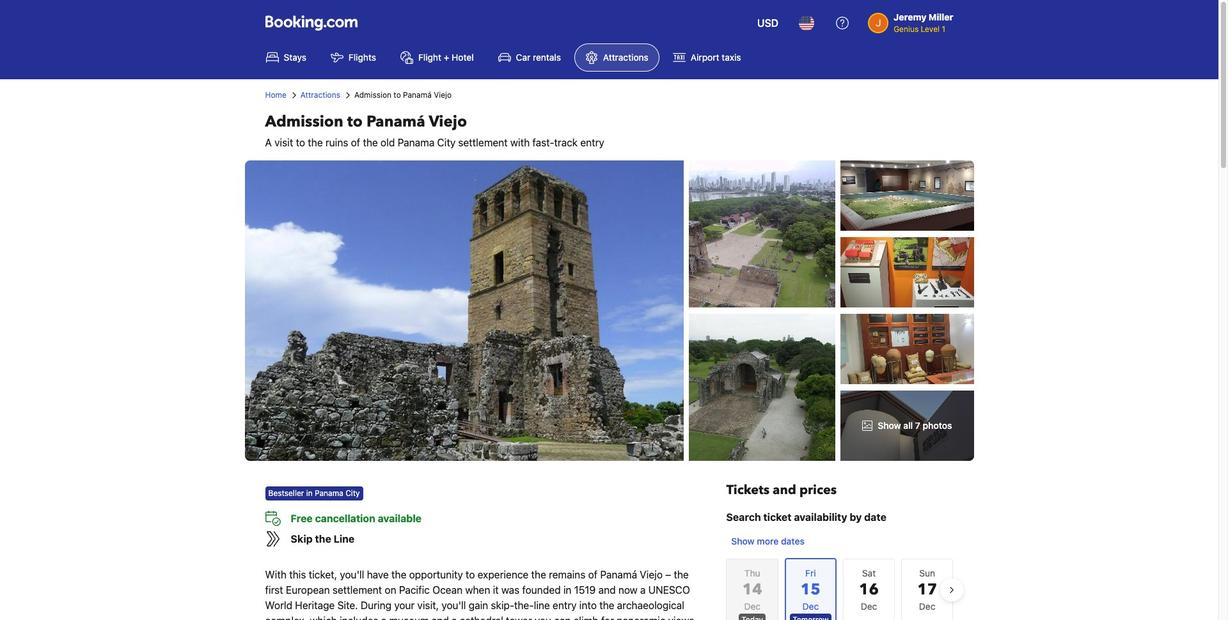 Task type: vqa. For each thing, say whether or not it's contained in the screenshot.
17
yes



Task type: locate. For each thing, give the bounding box(es) containing it.
admission for admission to panamá viejo
[[355, 90, 392, 100]]

the right –
[[674, 570, 689, 581]]

dec
[[745, 602, 761, 612], [861, 602, 878, 612], [920, 602, 936, 612]]

and up ticket
[[773, 482, 797, 499]]

0 horizontal spatial show
[[732, 536, 755, 547]]

0 horizontal spatial settlement
[[333, 585, 382, 596]]

1 vertical spatial settlement
[[333, 585, 382, 596]]

admission inside admission to panamá viejo a visit to the ruins of the old panama city settlement with fast-track entry
[[265, 111, 344, 132]]

a right now
[[641, 585, 646, 596]]

3 dec from the left
[[920, 602, 936, 612]]

viejo
[[434, 90, 452, 100], [429, 111, 467, 132], [640, 570, 663, 581]]

city right old
[[437, 137, 456, 148]]

can
[[554, 616, 571, 621]]

dec down the 16 at the right
[[861, 602, 878, 612]]

2 vertical spatial viejo
[[640, 570, 663, 581]]

admission for admission to panamá viejo a visit to the ruins of the old panama city settlement with fast-track entry
[[265, 111, 344, 132]]

0 vertical spatial show
[[878, 420, 901, 431]]

dec down 14
[[745, 602, 761, 612]]

admission up visit
[[265, 111, 344, 132]]

flight + hotel
[[419, 52, 474, 63]]

2 horizontal spatial and
[[773, 482, 797, 499]]

0 vertical spatial entry
[[581, 137, 605, 148]]

sat
[[863, 568, 876, 579]]

show left all
[[878, 420, 901, 431]]

tickets and prices
[[727, 482, 837, 499]]

14
[[743, 580, 763, 601]]

availability
[[794, 512, 848, 523]]

flights link
[[320, 44, 387, 72]]

0 horizontal spatial and
[[432, 616, 449, 621]]

1 vertical spatial in
[[564, 585, 572, 596]]

0 vertical spatial city
[[437, 137, 456, 148]]

0 horizontal spatial attractions link
[[301, 90, 340, 101]]

panama up cancellation on the bottom left
[[315, 489, 344, 499]]

home link
[[265, 90, 287, 101]]

entry inside with this ticket, you'll have the opportunity to experience the remains of panamá viejo – the first european settlement on pacific ocean when it was founded in 1519 and now a unesco world heritage site. during your visit, you'll gain skip-the-line entry into the archaeological complex, which includes a museum and a cathedral tower you can climb for panoramic vi
[[553, 600, 577, 612]]

0 vertical spatial panamá
[[403, 90, 432, 100]]

first
[[265, 585, 283, 596]]

airport taxis
[[691, 52, 741, 63]]

1 horizontal spatial attractions link
[[575, 44, 660, 72]]

of right ruins
[[351, 137, 360, 148]]

viejo down admission to panamá viejo
[[429, 111, 467, 132]]

visit,
[[418, 600, 439, 612]]

a
[[641, 585, 646, 596], [381, 616, 387, 621], [452, 616, 457, 621]]

0 vertical spatial admission
[[355, 90, 392, 100]]

bestseller
[[268, 489, 304, 499]]

dec down 17
[[920, 602, 936, 612]]

of inside with this ticket, you'll have the opportunity to experience the remains of panamá viejo – the first european settlement on pacific ocean when it was founded in 1519 and now a unesco world heritage site. during your visit, you'll gain skip-the-line entry into the archaeological complex, which includes a museum and a cathedral tower you can climb for panoramic vi
[[588, 570, 598, 581]]

panama
[[398, 137, 435, 148], [315, 489, 344, 499]]

when
[[465, 585, 490, 596]]

0 horizontal spatial attractions
[[301, 90, 340, 100]]

1 horizontal spatial dec
[[861, 602, 878, 612]]

a down during at the bottom left of page
[[381, 616, 387, 621]]

1 vertical spatial of
[[588, 570, 598, 581]]

panoramic
[[617, 616, 666, 621]]

2 horizontal spatial dec
[[920, 602, 936, 612]]

home
[[265, 90, 287, 100]]

viejo left –
[[640, 570, 663, 581]]

a left cathedral
[[452, 616, 457, 621]]

panamá inside admission to panamá viejo a visit to the ruins of the old panama city settlement with fast-track entry
[[367, 111, 425, 132]]

0 horizontal spatial entry
[[553, 600, 577, 612]]

0 horizontal spatial dec
[[745, 602, 761, 612]]

dec inside sat 16 dec
[[861, 602, 878, 612]]

1 horizontal spatial and
[[599, 585, 616, 596]]

1 horizontal spatial in
[[564, 585, 572, 596]]

1 horizontal spatial city
[[437, 137, 456, 148]]

1 vertical spatial entry
[[553, 600, 577, 612]]

panamá up now
[[601, 570, 637, 581]]

remains
[[549, 570, 586, 581]]

in inside with this ticket, you'll have the opportunity to experience the remains of panamá viejo – the first european settlement on pacific ocean when it was founded in 1519 and now a unesco world heritage site. during your visit, you'll gain skip-the-line entry into the archaeological complex, which includes a museum and a cathedral tower you can climb for panoramic vi
[[564, 585, 572, 596]]

panamá for admission to panamá viejo
[[403, 90, 432, 100]]

panamá up old
[[367, 111, 425, 132]]

to up ruins
[[347, 111, 363, 132]]

skip-
[[491, 600, 514, 612]]

on
[[385, 585, 397, 596]]

1 horizontal spatial of
[[588, 570, 598, 581]]

0 vertical spatial attractions
[[603, 52, 649, 63]]

in right bestseller
[[306, 489, 313, 499]]

the
[[308, 137, 323, 148], [363, 137, 378, 148], [315, 534, 331, 545], [392, 570, 407, 581], [531, 570, 546, 581], [674, 570, 689, 581], [600, 600, 615, 612]]

0 horizontal spatial city
[[346, 489, 360, 499]]

complex,
[[265, 616, 307, 621]]

dec for 17
[[920, 602, 936, 612]]

1 horizontal spatial panama
[[398, 137, 435, 148]]

1 dec from the left
[[745, 602, 761, 612]]

viejo inside admission to panamá viejo a visit to the ruins of the old panama city settlement with fast-track entry
[[429, 111, 467, 132]]

admission
[[355, 90, 392, 100], [265, 111, 344, 132]]

show
[[878, 420, 901, 431], [732, 536, 755, 547]]

a
[[265, 137, 272, 148]]

and left now
[[599, 585, 616, 596]]

0 horizontal spatial in
[[306, 489, 313, 499]]

1 vertical spatial admission
[[265, 111, 344, 132]]

now
[[619, 585, 638, 596]]

panamá up admission to panamá viejo a visit to the ruins of the old panama city settlement with fast-track entry
[[403, 90, 432, 100]]

2 vertical spatial panamá
[[601, 570, 637, 581]]

1 vertical spatial panamá
[[367, 111, 425, 132]]

1 horizontal spatial admission
[[355, 90, 392, 100]]

you'll down ocean
[[442, 600, 466, 612]]

track
[[554, 137, 578, 148]]

of up '1519' at bottom left
[[588, 570, 598, 581]]

dec inside sun 17 dec
[[920, 602, 936, 612]]

viejo up admission to panamá viejo a visit to the ruins of the old panama city settlement with fast-track entry
[[434, 90, 452, 100]]

level
[[921, 24, 940, 34]]

and down "visit,"
[[432, 616, 449, 621]]

was
[[502, 585, 520, 596]]

to up the when
[[466, 570, 475, 581]]

you
[[535, 616, 552, 621]]

in down remains
[[564, 585, 572, 596]]

flight + hotel link
[[390, 44, 485, 72]]

usd
[[758, 17, 779, 29]]

admission to panamá viejo
[[355, 90, 452, 100]]

1 vertical spatial show
[[732, 536, 755, 547]]

2 dec from the left
[[861, 602, 878, 612]]

dec inside thu 14 dec
[[745, 602, 761, 612]]

0 horizontal spatial admission
[[265, 111, 344, 132]]

ticket
[[764, 512, 792, 523]]

0 vertical spatial of
[[351, 137, 360, 148]]

1 horizontal spatial settlement
[[458, 137, 508, 148]]

panamá inside with this ticket, you'll have the opportunity to experience the remains of panamá viejo – the first european settlement on pacific ocean when it was founded in 1519 and now a unesco world heritage site. during your visit, you'll gain skip-the-line entry into the archaeological complex, which includes a museum and a cathedral tower you can climb for panoramic vi
[[601, 570, 637, 581]]

the up for
[[600, 600, 615, 612]]

booking.com image
[[265, 15, 357, 31]]

1 horizontal spatial show
[[878, 420, 901, 431]]

region
[[716, 554, 964, 621]]

settlement up site.
[[333, 585, 382, 596]]

admission down flights
[[355, 90, 392, 100]]

and
[[773, 482, 797, 499], [599, 585, 616, 596], [432, 616, 449, 621]]

taxis
[[722, 52, 741, 63]]

in
[[306, 489, 313, 499], [564, 585, 572, 596]]

1
[[942, 24, 946, 34]]

prices
[[800, 482, 837, 499]]

1 vertical spatial you'll
[[442, 600, 466, 612]]

0 vertical spatial settlement
[[458, 137, 508, 148]]

to
[[394, 90, 401, 100], [347, 111, 363, 132], [296, 137, 305, 148], [466, 570, 475, 581]]

old
[[381, 137, 395, 148]]

1 vertical spatial city
[[346, 489, 360, 499]]

cancellation
[[315, 513, 376, 525]]

show inside button
[[732, 536, 755, 547]]

1 vertical spatial viejo
[[429, 111, 467, 132]]

settlement inside with this ticket, you'll have the opportunity to experience the remains of panamá viejo – the first european settlement on pacific ocean when it was founded in 1519 and now a unesco world heritage site. during your visit, you'll gain skip-the-line entry into the archaeological complex, which includes a museum and a cathedral tower you can climb for panoramic vi
[[333, 585, 382, 596]]

dec for 14
[[745, 602, 761, 612]]

the left ruins
[[308, 137, 323, 148]]

viejo for admission to panamá viejo
[[434, 90, 452, 100]]

show for show more dates
[[732, 536, 755, 547]]

entry up 'can'
[[553, 600, 577, 612]]

panama right old
[[398, 137, 435, 148]]

settlement left with
[[458, 137, 508, 148]]

0 vertical spatial attractions link
[[575, 44, 660, 72]]

entry right track
[[581, 137, 605, 148]]

0 vertical spatial panama
[[398, 137, 435, 148]]

jeremy
[[894, 12, 927, 22]]

0 horizontal spatial of
[[351, 137, 360, 148]]

search ticket availability by date
[[727, 512, 887, 523]]

available
[[378, 513, 422, 525]]

settlement
[[458, 137, 508, 148], [333, 585, 382, 596]]

heritage
[[295, 600, 335, 612]]

you'll left have
[[340, 570, 364, 581]]

you'll
[[340, 570, 364, 581], [442, 600, 466, 612]]

entry
[[581, 137, 605, 148], [553, 600, 577, 612]]

search
[[727, 512, 761, 523]]

1 vertical spatial panama
[[315, 489, 344, 499]]

16
[[859, 580, 879, 601]]

0 vertical spatial viejo
[[434, 90, 452, 100]]

the up on
[[392, 570, 407, 581]]

for
[[601, 616, 614, 621]]

admission to panamá viejo a visit to the ruins of the old panama city settlement with fast-track entry
[[265, 111, 605, 148]]

1 vertical spatial attractions link
[[301, 90, 340, 101]]

1 horizontal spatial attractions
[[603, 52, 649, 63]]

1 horizontal spatial entry
[[581, 137, 605, 148]]

city up free cancellation available
[[346, 489, 360, 499]]

attractions
[[603, 52, 649, 63], [301, 90, 340, 100]]

0 horizontal spatial you'll
[[340, 570, 364, 581]]

skip the line
[[291, 534, 355, 545]]

free
[[291, 513, 313, 525]]

show down 'search'
[[732, 536, 755, 547]]

climb
[[574, 616, 599, 621]]



Task type: describe. For each thing, give the bounding box(es) containing it.
line
[[334, 534, 355, 545]]

1 horizontal spatial a
[[452, 616, 457, 621]]

airport taxis link
[[662, 44, 752, 72]]

the up the founded
[[531, 570, 546, 581]]

with this ticket, you'll have the opportunity to experience the remains of panamá viejo – the first european settlement on pacific ocean when it was founded in 1519 and now a unesco world heritage site. during your visit, you'll gain skip-the-line entry into the archaeological complex, which includes a museum and a cathedral tower you can climb for panoramic vi
[[265, 570, 695, 621]]

cathedral
[[460, 616, 504, 621]]

car
[[516, 52, 531, 63]]

panamá for admission to panamá viejo a visit to the ruins of the old panama city settlement with fast-track entry
[[367, 111, 425, 132]]

bestseller in panama city
[[268, 489, 360, 499]]

to inside with this ticket, you'll have the opportunity to experience the remains of panamá viejo – the first european settlement on pacific ocean when it was founded in 1519 and now a unesco world heritage site. during your visit, you'll gain skip-the-line entry into the archaeological complex, which includes a museum and a cathedral tower you can climb for panoramic vi
[[466, 570, 475, 581]]

sun
[[920, 568, 936, 579]]

pacific
[[399, 585, 430, 596]]

region containing 14
[[716, 554, 964, 621]]

ruins
[[326, 137, 348, 148]]

jeremy miller genius level 1
[[894, 12, 954, 34]]

your
[[394, 600, 415, 612]]

1519
[[574, 585, 596, 596]]

flights
[[349, 52, 376, 63]]

the left old
[[363, 137, 378, 148]]

0 vertical spatial you'll
[[340, 570, 364, 581]]

museum
[[389, 616, 429, 621]]

1 vertical spatial and
[[599, 585, 616, 596]]

0 vertical spatial in
[[306, 489, 313, 499]]

sun 17 dec
[[918, 568, 938, 612]]

car rentals
[[516, 52, 561, 63]]

panama inside admission to panamá viejo a visit to the ruins of the old panama city settlement with fast-track entry
[[398, 137, 435, 148]]

+
[[444, 52, 449, 63]]

photos
[[923, 420, 953, 431]]

0 vertical spatial and
[[773, 482, 797, 499]]

of inside admission to panamá viejo a visit to the ruins of the old panama city settlement with fast-track entry
[[351, 137, 360, 148]]

2 vertical spatial and
[[432, 616, 449, 621]]

experience
[[478, 570, 529, 581]]

world
[[265, 600, 293, 612]]

free cancellation available
[[291, 513, 422, 525]]

to up old
[[394, 90, 401, 100]]

site.
[[338, 600, 358, 612]]

entry inside admission to panamá viejo a visit to the ruins of the old panama city settlement with fast-track entry
[[581, 137, 605, 148]]

unesco
[[649, 585, 690, 596]]

this
[[289, 570, 306, 581]]

all
[[904, 420, 913, 431]]

stays link
[[255, 44, 317, 72]]

show for show all 7 photos
[[878, 420, 901, 431]]

settlement inside admission to panamá viejo a visit to the ruins of the old panama city settlement with fast-track entry
[[458, 137, 508, 148]]

thu
[[745, 568, 761, 579]]

city inside admission to panamá viejo a visit to the ruins of the old panama city settlement with fast-track entry
[[437, 137, 456, 148]]

ticket,
[[309, 570, 337, 581]]

show more dates
[[732, 536, 805, 547]]

flight
[[419, 52, 442, 63]]

0 horizontal spatial panama
[[315, 489, 344, 499]]

stays
[[284, 52, 307, 63]]

–
[[666, 570, 671, 581]]

your account menu jeremy miller genius level 1 element
[[869, 6, 959, 35]]

genius
[[894, 24, 919, 34]]

founded
[[523, 585, 561, 596]]

more
[[757, 536, 779, 547]]

viejo inside with this ticket, you'll have the opportunity to experience the remains of panamá viejo – the first european settlement on pacific ocean when it was founded in 1519 and now a unesco world heritage site. during your visit, you'll gain skip-the-line entry into the archaeological complex, which includes a museum and a cathedral tower you can climb for panoramic vi
[[640, 570, 663, 581]]

european
[[286, 585, 330, 596]]

includes
[[340, 616, 379, 621]]

with
[[265, 570, 287, 581]]

it
[[493, 585, 499, 596]]

17
[[918, 580, 938, 601]]

have
[[367, 570, 389, 581]]

line
[[534, 600, 550, 612]]

usd button
[[750, 8, 787, 38]]

with
[[511, 137, 530, 148]]

rentals
[[533, 52, 561, 63]]

show more dates button
[[727, 531, 810, 554]]

to right visit
[[296, 137, 305, 148]]

archaeological
[[617, 600, 685, 612]]

thu 14 dec
[[743, 568, 763, 612]]

car rentals link
[[487, 44, 572, 72]]

which
[[310, 616, 337, 621]]

dec for 16
[[861, 602, 878, 612]]

into
[[580, 600, 597, 612]]

1 vertical spatial attractions
[[301, 90, 340, 100]]

fast-
[[533, 137, 554, 148]]

the left line
[[315, 534, 331, 545]]

opportunity
[[409, 570, 463, 581]]

date
[[865, 512, 887, 523]]

tower
[[506, 616, 532, 621]]

by
[[850, 512, 862, 523]]

during
[[361, 600, 392, 612]]

show all 7 photos
[[878, 420, 953, 431]]

gain
[[469, 600, 488, 612]]

1 horizontal spatial you'll
[[442, 600, 466, 612]]

visit
[[275, 137, 293, 148]]

viejo for admission to panamá viejo a visit to the ruins of the old panama city settlement with fast-track entry
[[429, 111, 467, 132]]

dates
[[781, 536, 805, 547]]

airport
[[691, 52, 720, 63]]

skip
[[291, 534, 313, 545]]

ocean
[[433, 585, 463, 596]]

sat 16 dec
[[859, 568, 879, 612]]

miller
[[929, 12, 954, 22]]

0 horizontal spatial a
[[381, 616, 387, 621]]

2 horizontal spatial a
[[641, 585, 646, 596]]



